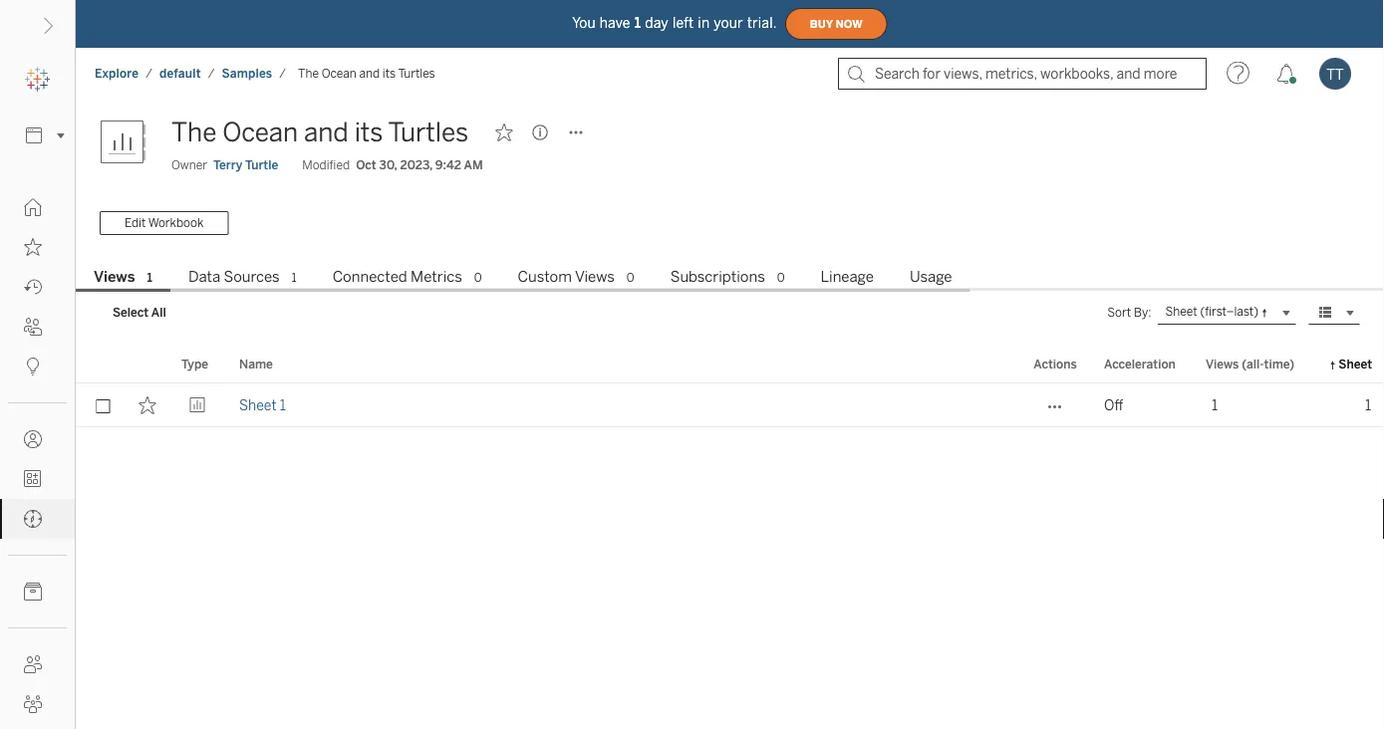 Task type: vqa. For each thing, say whether or not it's contained in the screenshot.
Explore on the left top of the page
yes



Task type: locate. For each thing, give the bounding box(es) containing it.
1 horizontal spatial views
[[575, 268, 615, 286]]

1 vertical spatial ocean
[[222, 117, 298, 148]]

1 horizontal spatial the
[[298, 66, 319, 81]]

1 horizontal spatial sheet
[[1165, 305, 1198, 319]]

2 / from the left
[[208, 66, 215, 81]]

1
[[634, 15, 641, 31], [147, 271, 152, 285], [292, 271, 297, 285], [280, 397, 286, 414], [1212, 397, 1218, 414], [1365, 397, 1371, 414]]

sheet
[[1165, 305, 1198, 319], [1339, 357, 1372, 371], [239, 397, 277, 414]]

sub-spaces tab list
[[76, 266, 1384, 292]]

/ right samples
[[279, 66, 286, 81]]

2 horizontal spatial 0
[[777, 271, 785, 285]]

2 0 from the left
[[627, 271, 634, 285]]

its
[[382, 66, 396, 81], [354, 117, 383, 148]]

views for views
[[94, 268, 135, 286]]

1 horizontal spatial 0
[[627, 271, 634, 285]]

and up "oct"
[[359, 66, 380, 81]]

views inside grid
[[1206, 357, 1239, 371]]

lineage
[[821, 268, 874, 286]]

sheet right time)
[[1339, 357, 1372, 371]]

acceleration
[[1104, 357, 1176, 371]]

edit workbook button
[[100, 211, 228, 235]]

the ocean and its turtles main content
[[76, 100, 1384, 729]]

0 horizontal spatial ocean
[[222, 117, 298, 148]]

the ocean and its turtles
[[298, 66, 435, 81], [171, 117, 469, 148]]

the ocean and its turtles up "oct"
[[298, 66, 435, 81]]

oct
[[356, 158, 376, 172]]

0 horizontal spatial /
[[146, 66, 152, 81]]

ocean up turtle
[[222, 117, 298, 148]]

views up the select
[[94, 268, 135, 286]]

you
[[572, 15, 596, 31]]

and
[[359, 66, 380, 81], [304, 117, 349, 148]]

all
[[151, 306, 166, 320]]

in
[[698, 15, 710, 31]]

its up "oct"
[[354, 117, 383, 148]]

0
[[474, 271, 482, 285], [627, 271, 634, 285], [777, 271, 785, 285]]

sources
[[224, 268, 280, 286]]

0 for views
[[627, 271, 634, 285]]

0 right custom views
[[627, 271, 634, 285]]

sheet for sheet (first–last)
[[1165, 305, 1198, 319]]

the right samples
[[298, 66, 319, 81]]

default
[[159, 66, 201, 81]]

sheet 1 link
[[239, 384, 286, 427]]

sheet (first–last)
[[1165, 305, 1259, 319]]

the ocean and its turtles up modified
[[171, 117, 469, 148]]

/ right 'default' link
[[208, 66, 215, 81]]

modified oct 30, 2023, 9:42 am
[[302, 158, 483, 172]]

its up '30,'
[[382, 66, 396, 81]]

1 vertical spatial the
[[171, 117, 217, 148]]

3 / from the left
[[279, 66, 286, 81]]

turtles
[[398, 66, 435, 81], [388, 117, 469, 148]]

row
[[76, 384, 1384, 427]]

have
[[600, 15, 630, 31]]

0 for metrics
[[474, 271, 482, 285]]

2 vertical spatial sheet
[[239, 397, 277, 414]]

0 vertical spatial sheet
[[1165, 305, 1198, 319]]

explore
[[95, 66, 139, 81]]

select all
[[113, 306, 166, 320]]

explore / default / samples /
[[95, 66, 286, 81]]

and inside main content
[[304, 117, 349, 148]]

/
[[146, 66, 152, 81], [208, 66, 215, 81], [279, 66, 286, 81]]

0 right metrics
[[474, 271, 482, 285]]

1 vertical spatial and
[[304, 117, 349, 148]]

buy
[[810, 18, 833, 30]]

grid containing sheet 1
[[76, 346, 1384, 729]]

ocean inside main content
[[222, 117, 298, 148]]

0 vertical spatial the
[[298, 66, 319, 81]]

/ left 'default' link
[[146, 66, 152, 81]]

0 horizontal spatial views
[[94, 268, 135, 286]]

30,
[[379, 158, 397, 172]]

views left (all-
[[1206, 357, 1239, 371]]

the up owner
[[171, 117, 217, 148]]

0 right subscriptions on the top of page
[[777, 271, 785, 285]]

views right 'custom'
[[575, 268, 615, 286]]

select
[[113, 306, 149, 320]]

name
[[239, 357, 273, 371]]

1 vertical spatial sheet
[[1339, 357, 1372, 371]]

1 vertical spatial the ocean and its turtles
[[171, 117, 469, 148]]

1 horizontal spatial ocean
[[322, 66, 357, 81]]

0 horizontal spatial 0
[[474, 271, 482, 285]]

ocean
[[322, 66, 357, 81], [222, 117, 298, 148]]

2 horizontal spatial /
[[279, 66, 286, 81]]

1 horizontal spatial /
[[208, 66, 215, 81]]

workbook
[[148, 216, 204, 230]]

off
[[1104, 397, 1123, 414]]

1 vertical spatial turtles
[[388, 117, 469, 148]]

sheet right by:
[[1165, 305, 1198, 319]]

data sources
[[188, 268, 280, 286]]

0 vertical spatial its
[[382, 66, 396, 81]]

0 vertical spatial and
[[359, 66, 380, 81]]

edit
[[125, 216, 146, 230]]

Search for views, metrics, workbooks, and more text field
[[838, 58, 1207, 90]]

sheet inside popup button
[[1165, 305, 1198, 319]]

0 horizontal spatial the
[[171, 117, 217, 148]]

2 horizontal spatial views
[[1206, 357, 1239, 371]]

1 0 from the left
[[474, 271, 482, 285]]

row containing sheet 1
[[76, 384, 1384, 427]]

sheet 1
[[239, 397, 286, 414]]

buy now
[[810, 18, 863, 30]]

0 horizontal spatial sheet
[[239, 397, 277, 414]]

terry turtle link
[[213, 156, 278, 174]]

the
[[298, 66, 319, 81], [171, 117, 217, 148]]

0 horizontal spatial and
[[304, 117, 349, 148]]

grid
[[76, 346, 1384, 729]]

the ocean and its turtles inside main content
[[171, 117, 469, 148]]

and up modified
[[304, 117, 349, 148]]

buy now button
[[785, 8, 888, 40]]

sheet for sheet
[[1339, 357, 1372, 371]]

views
[[94, 268, 135, 286], [575, 268, 615, 286], [1206, 357, 1239, 371]]

1 vertical spatial its
[[354, 117, 383, 148]]

2 horizontal spatial sheet
[[1339, 357, 1372, 371]]

subscriptions
[[670, 268, 765, 286]]

sheet inside row
[[239, 397, 277, 414]]

sheet down name
[[239, 397, 277, 414]]

view image
[[189, 397, 207, 415]]

your
[[714, 15, 743, 31]]

ocean right samples
[[322, 66, 357, 81]]

main navigation. press the up and down arrow keys to access links. element
[[0, 187, 75, 729]]

type
[[181, 357, 208, 371]]

modified
[[302, 158, 350, 172]]



Task type: describe. For each thing, give the bounding box(es) containing it.
2023,
[[400, 158, 432, 172]]

0 vertical spatial ocean
[[322, 66, 357, 81]]

1 horizontal spatial and
[[359, 66, 380, 81]]

the inside the ocean and its turtles main content
[[171, 117, 217, 148]]

owner
[[171, 158, 207, 172]]

workbook image
[[100, 113, 159, 172]]

9:42
[[435, 158, 461, 172]]

the ocean and its turtles element
[[292, 66, 441, 81]]

sort
[[1108, 305, 1131, 320]]

day
[[645, 15, 669, 31]]

left
[[673, 15, 694, 31]]

(all-
[[1242, 357, 1264, 371]]

owner terry turtle
[[171, 158, 278, 172]]

views for views (all-time)
[[1206, 357, 1239, 371]]

0 vertical spatial the ocean and its turtles
[[298, 66, 435, 81]]

turtles inside main content
[[388, 117, 469, 148]]

by:
[[1134, 305, 1151, 320]]

its inside main content
[[354, 117, 383, 148]]

time)
[[1264, 357, 1295, 371]]

explore link
[[94, 65, 140, 82]]

usage
[[910, 268, 952, 286]]

metrics
[[411, 268, 462, 286]]

connected metrics
[[333, 268, 462, 286]]

sheet for sheet 1
[[239, 397, 277, 414]]

you have 1 day left in your trial.
[[572, 15, 777, 31]]

1 / from the left
[[146, 66, 152, 81]]

edit workbook
[[125, 216, 204, 230]]

terry
[[213, 158, 243, 172]]

0 vertical spatial turtles
[[398, 66, 435, 81]]

select all button
[[100, 301, 179, 325]]

turtle
[[245, 158, 278, 172]]

samples link
[[221, 65, 273, 82]]

am
[[464, 158, 483, 172]]

list view image
[[1316, 304, 1334, 322]]

trial.
[[747, 15, 777, 31]]

(first–last)
[[1200, 305, 1259, 319]]

connected
[[333, 268, 407, 286]]

default link
[[158, 65, 202, 82]]

actions
[[1034, 357, 1077, 371]]

3 0 from the left
[[777, 271, 785, 285]]

custom views
[[518, 268, 615, 286]]

navigation panel element
[[0, 60, 75, 729]]

samples
[[222, 66, 272, 81]]

custom
[[518, 268, 572, 286]]

data
[[188, 268, 220, 286]]

sort by:
[[1108, 305, 1151, 320]]

sheet (first–last) button
[[1157, 301, 1297, 325]]

now
[[836, 18, 863, 30]]

views (all-time)
[[1206, 357, 1295, 371]]



